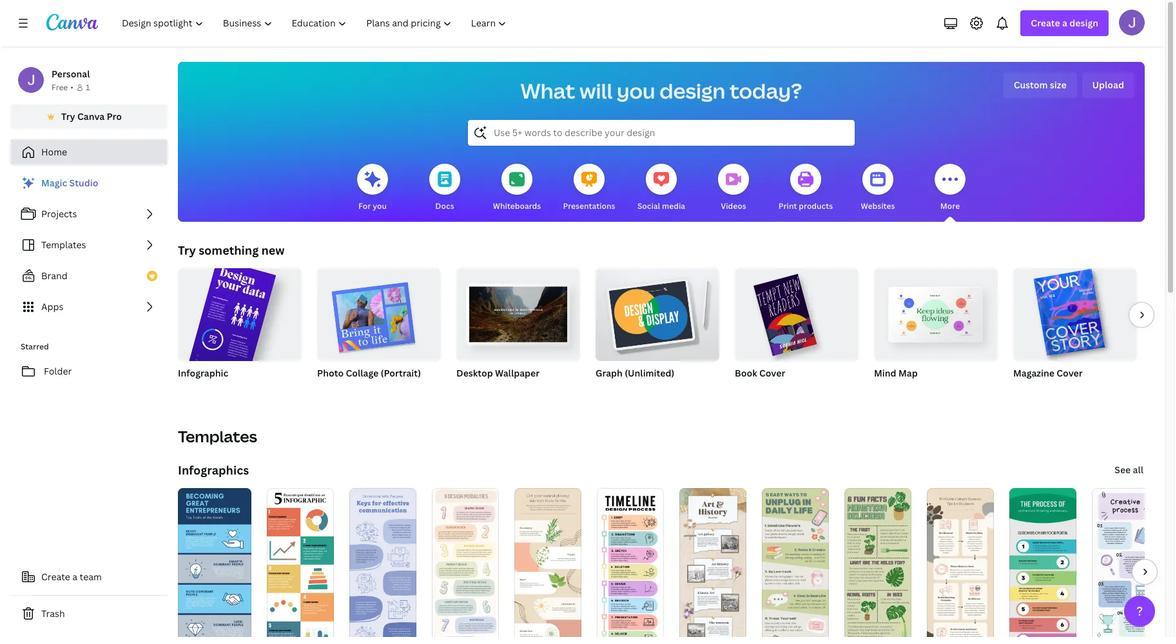 Task type: vqa. For each thing, say whether or not it's contained in the screenshot.
the top template
no



Task type: describe. For each thing, give the bounding box(es) containing it.
group for magazine cover
[[1014, 263, 1138, 361]]

trash link
[[10, 601, 168, 627]]

graph
[[596, 367, 623, 379]]

magic
[[41, 177, 67, 189]]

team
[[80, 571, 102, 583]]

whiteboards button
[[493, 155, 541, 222]]

for you button
[[357, 155, 388, 222]]

8.5
[[1014, 384, 1025, 395]]

photo collage (portrait)
[[317, 367, 421, 379]]

websites button
[[861, 155, 896, 222]]

presentations button
[[563, 155, 616, 222]]

group for mind map
[[875, 263, 998, 361]]

new
[[261, 243, 285, 258]]

create for create a team
[[41, 571, 70, 583]]

0 horizontal spatial templates
[[41, 239, 86, 251]]

see
[[1115, 464, 1131, 476]]

free •
[[52, 82, 73, 93]]

custom size
[[1014, 79, 1067, 91]]

book
[[735, 367, 758, 379]]

cover for magazine cover 8.5 × 11 in
[[1057, 367, 1083, 379]]

1 horizontal spatial templates
[[178, 426, 257, 447]]

projects
[[41, 208, 77, 220]]

try for try something new
[[178, 243, 196, 258]]

products
[[799, 201, 833, 212]]

800
[[178, 384, 194, 395]]

you inside button
[[373, 201, 387, 212]]

try something new
[[178, 243, 285, 258]]

pro
[[107, 110, 122, 123]]

graph (unlimited) group
[[596, 263, 720, 396]]

projects link
[[10, 201, 168, 227]]

docs button
[[430, 155, 460, 222]]

trash
[[41, 608, 65, 620]]

for you
[[359, 201, 387, 212]]

try for try canva pro
[[61, 110, 75, 123]]

a for team
[[72, 571, 77, 583]]

social media button
[[638, 155, 686, 222]]

what will you design today?
[[521, 77, 803, 104]]

custom
[[1014, 79, 1048, 91]]

magazine
[[1014, 367, 1055, 379]]

photo
[[317, 367, 344, 379]]

something
[[199, 243, 259, 258]]

social media
[[638, 201, 686, 212]]

print
[[779, 201, 797, 212]]

wallpaper
[[495, 367, 540, 379]]

map
[[899, 367, 918, 379]]

infographic group
[[176, 259, 302, 424]]

group for photo collage (portrait)
[[317, 263, 441, 361]]

try canva pro button
[[10, 104, 168, 129]]

presentations
[[563, 201, 616, 212]]

× inside magazine cover 8.5 × 11 in
[[1027, 384, 1031, 395]]

(portrait)
[[381, 367, 421, 379]]

home link
[[10, 139, 168, 165]]

custom size button
[[1004, 72, 1077, 98]]

upload
[[1093, 79, 1125, 91]]

design inside dropdown button
[[1070, 17, 1099, 29]]

all
[[1134, 464, 1144, 476]]

starred
[[21, 341, 49, 352]]

create a design button
[[1021, 10, 1109, 36]]

in
[[1043, 384, 1050, 395]]

11
[[1033, 384, 1041, 395]]

cover for book cover
[[760, 367, 786, 379]]

will
[[580, 77, 613, 104]]

group for infographic
[[176, 259, 302, 424]]

see all
[[1115, 464, 1144, 476]]

graph (unlimited)
[[596, 367, 675, 379]]

folder link
[[10, 359, 168, 384]]

top level navigation element
[[114, 10, 518, 36]]

Search search field
[[494, 121, 829, 145]]

create a design
[[1032, 17, 1099, 29]]

for
[[359, 201, 371, 212]]

social
[[638, 201, 661, 212]]

videos button
[[718, 155, 749, 222]]

videos
[[721, 201, 747, 212]]

create for create a design
[[1032, 17, 1061, 29]]

what
[[521, 77, 576, 104]]

desktop wallpaper
[[457, 367, 540, 379]]

media
[[662, 201, 686, 212]]

print products
[[779, 201, 833, 212]]

brand link
[[10, 263, 168, 289]]

personal
[[52, 68, 90, 80]]

(unlimited)
[[625, 367, 675, 379]]

print products button
[[779, 155, 833, 222]]

apps link
[[10, 294, 168, 320]]

folder button
[[10, 359, 168, 384]]

group for book cover
[[735, 263, 859, 361]]

a for design
[[1063, 17, 1068, 29]]

templates link
[[10, 232, 168, 258]]



Task type: locate. For each thing, give the bounding box(es) containing it.
home
[[41, 146, 67, 158]]

magazine cover group
[[1014, 263, 1138, 396]]

you right will
[[617, 77, 656, 104]]

None search field
[[468, 120, 855, 146]]

2 × from the left
[[1027, 384, 1031, 395]]

create up custom size
[[1032, 17, 1061, 29]]

templates down projects
[[41, 239, 86, 251]]

design up search search box
[[660, 77, 726, 104]]

cover
[[760, 367, 786, 379], [1057, 367, 1083, 379]]

1 vertical spatial design
[[660, 77, 726, 104]]

1 vertical spatial you
[[373, 201, 387, 212]]

1 × from the left
[[195, 384, 199, 395]]

1 vertical spatial a
[[72, 571, 77, 583]]

try canva pro
[[61, 110, 122, 123]]

size
[[1051, 79, 1067, 91]]

cover right 'magazine'
[[1057, 367, 1083, 379]]

2 cover from the left
[[1057, 367, 1083, 379]]

whiteboards
[[493, 201, 541, 212]]

see all link
[[1114, 457, 1145, 483]]

1 horizontal spatial ×
[[1027, 384, 1031, 395]]

1
[[86, 82, 90, 93]]

mind map group
[[875, 263, 998, 396]]

infographic
[[178, 367, 228, 379]]

cover inside magazine cover 8.5 × 11 in
[[1057, 367, 1083, 379]]

•
[[70, 82, 73, 93]]

jacob simon image
[[1120, 10, 1145, 35]]

try
[[61, 110, 75, 123], [178, 243, 196, 258]]

a
[[1063, 17, 1068, 29], [72, 571, 77, 583]]

1 horizontal spatial cover
[[1057, 367, 1083, 379]]

a inside dropdown button
[[1063, 17, 1068, 29]]

brand
[[41, 270, 68, 282]]

1 horizontal spatial try
[[178, 243, 196, 258]]

templates up infographics link
[[178, 426, 257, 447]]

1 horizontal spatial you
[[617, 77, 656, 104]]

0 horizontal spatial design
[[660, 77, 726, 104]]

0 horizontal spatial ×
[[195, 384, 199, 395]]

free
[[52, 82, 68, 93]]

0 horizontal spatial try
[[61, 110, 75, 123]]

0 vertical spatial try
[[61, 110, 75, 123]]

0 vertical spatial design
[[1070, 17, 1099, 29]]

infographics
[[178, 462, 249, 478]]

0 horizontal spatial a
[[72, 571, 77, 583]]

800 × 2000 px button
[[178, 383, 245, 396]]

8.5 × 11 in button
[[1014, 383, 1062, 396]]

× right 800
[[195, 384, 199, 395]]

today?
[[730, 77, 803, 104]]

1 cover from the left
[[760, 367, 786, 379]]

0 vertical spatial create
[[1032, 17, 1061, 29]]

a up size
[[1063, 17, 1068, 29]]

1 horizontal spatial design
[[1070, 17, 1099, 29]]

try left something on the top left of the page
[[178, 243, 196, 258]]

create inside button
[[41, 571, 70, 583]]

px
[[223, 384, 232, 395]]

0 horizontal spatial create
[[41, 571, 70, 583]]

book cover
[[735, 367, 786, 379]]

2000
[[201, 384, 222, 395]]

0 vertical spatial a
[[1063, 17, 1068, 29]]

create a team
[[41, 571, 102, 583]]

a left team
[[72, 571, 77, 583]]

desktop wallpaper group
[[457, 263, 580, 396]]

cover right book
[[760, 367, 786, 379]]

magazine cover 8.5 × 11 in
[[1014, 367, 1083, 395]]

mind map
[[875, 367, 918, 379]]

photo collage (portrait) group
[[317, 263, 441, 396]]

group for graph (unlimited)
[[596, 263, 720, 361]]

collage
[[346, 367, 379, 379]]

0 horizontal spatial cover
[[760, 367, 786, 379]]

list
[[10, 170, 168, 320]]

magic studio link
[[10, 170, 168, 196]]

try left "canva"
[[61, 110, 75, 123]]

more
[[941, 201, 960, 212]]

you
[[617, 77, 656, 104], [373, 201, 387, 212]]

group for desktop wallpaper
[[457, 263, 580, 361]]

desktop
[[457, 367, 493, 379]]

studio
[[69, 177, 98, 189]]

folder
[[44, 365, 72, 377]]

× left 11
[[1027, 384, 1031, 395]]

mind
[[875, 367, 897, 379]]

infographics link
[[178, 462, 249, 478]]

you right for
[[373, 201, 387, 212]]

create inside dropdown button
[[1032, 17, 1061, 29]]

design
[[1070, 17, 1099, 29], [660, 77, 726, 104]]

create
[[1032, 17, 1061, 29], [41, 571, 70, 583]]

1 vertical spatial create
[[41, 571, 70, 583]]

magic studio
[[41, 177, 98, 189]]

1 horizontal spatial create
[[1032, 17, 1061, 29]]

0 vertical spatial you
[[617, 77, 656, 104]]

0 horizontal spatial you
[[373, 201, 387, 212]]

docs
[[436, 201, 454, 212]]

templates
[[41, 239, 86, 251], [178, 426, 257, 447]]

list containing magic studio
[[10, 170, 168, 320]]

× inside infographic 800 × 2000 px
[[195, 384, 199, 395]]

×
[[195, 384, 199, 395], [1027, 384, 1031, 395]]

group
[[176, 259, 302, 424], [317, 263, 441, 361], [457, 263, 580, 361], [596, 263, 720, 361], [735, 263, 859, 361], [875, 263, 998, 361], [1014, 263, 1138, 361]]

try inside button
[[61, 110, 75, 123]]

book cover group
[[735, 263, 859, 396]]

a inside button
[[72, 571, 77, 583]]

apps
[[41, 301, 63, 313]]

canva
[[77, 110, 105, 123]]

0 vertical spatial templates
[[41, 239, 86, 251]]

design left jacob simon icon
[[1070, 17, 1099, 29]]

infographic 800 × 2000 px
[[178, 367, 232, 395]]

create left team
[[41, 571, 70, 583]]

1 vertical spatial templates
[[178, 426, 257, 447]]

websites
[[861, 201, 896, 212]]

upload button
[[1083, 72, 1135, 98]]

1 horizontal spatial a
[[1063, 17, 1068, 29]]

more button
[[935, 155, 966, 222]]

1 vertical spatial try
[[178, 243, 196, 258]]



